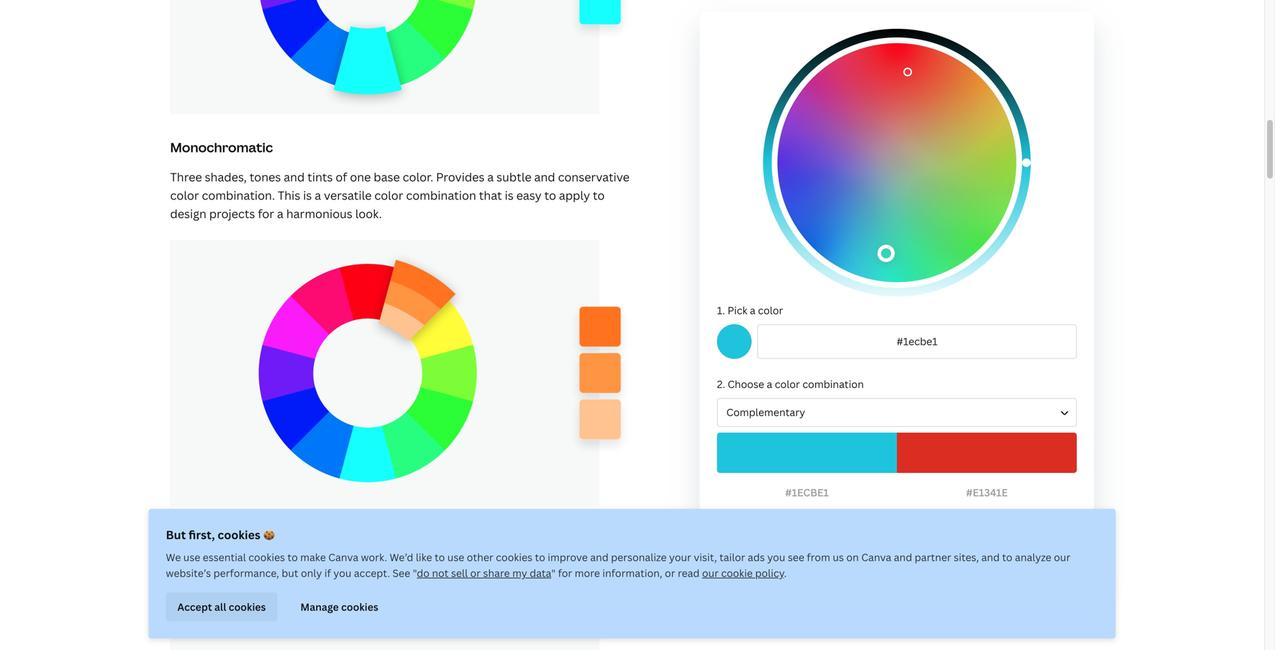 Task type: describe. For each thing, give the bounding box(es) containing it.
2. choose a color combination
[[718, 377, 864, 391]]

combination inside three colors that are side by side on the color wheel. this color combination is versatile, but can be overwhelming. to balance an analogous color scheme, choose one dominant color, and use the others as accents.
[[523, 561, 593, 576]]

harmonious
[[286, 206, 353, 221]]

cookies up essential
[[218, 527, 261, 543]]

essential
[[203, 551, 246, 564]]

tailor
[[720, 551, 746, 564]]

shades,
[[205, 169, 247, 185]]

dominant
[[194, 598, 248, 613]]

and left partner
[[895, 551, 913, 564]]

color.
[[403, 169, 434, 185]]

website's
[[166, 566, 211, 580]]

data
[[530, 566, 552, 580]]

cookie
[[722, 566, 753, 580]]

to right are
[[288, 551, 298, 564]]

on inside three colors that are side by side on the color wheel. this color combination is versatile, but can be overwhelming. to balance an analogous color scheme, choose one dominant color, and use the others as accents.
[[357, 561, 371, 576]]

0 horizontal spatial our
[[703, 566, 719, 580]]

combination up "from"
[[797, 509, 859, 522]]

share
[[483, 566, 510, 580]]

only
[[301, 566, 322, 580]]

but inside we use essential cookies to make canva work. we'd like to use other cookies to improve and personalize your visit, tailor ads you see from us on canva and partner sites, and to analyze our website's performance, but only if you accept. see "
[[282, 566, 299, 580]]

by
[[314, 561, 328, 576]]

0 horizontal spatial is
[[303, 187, 312, 203]]

🍪
[[263, 527, 275, 543]]

versatile
[[324, 187, 372, 203]]

not
[[432, 566, 449, 580]]

monochromatic
[[170, 139, 273, 156]]

sell
[[451, 566, 468, 580]]

pick
[[728, 304, 748, 317]]

1 horizontal spatial is
[[505, 187, 514, 203]]

conservative
[[558, 169, 630, 185]]

1 or from the left
[[471, 566, 481, 580]]

complementary
[[727, 405, 806, 419]]

easy
[[517, 187, 542, 203]]

to left analyze at the bottom right
[[1003, 551, 1013, 564]]

1 horizontal spatial you
[[768, 551, 786, 564]]

scheme,
[[539, 579, 585, 595]]

of
[[336, 169, 347, 185]]

all
[[215, 600, 226, 614]]

are
[[268, 561, 286, 576]]

make
[[300, 551, 326, 564]]

information,
[[603, 566, 663, 580]]

color right 'pick'
[[758, 304, 784, 317]]

subtle
[[497, 169, 532, 185]]

analogous colors image
[[170, 632, 633, 650]]

look.
[[356, 206, 382, 221]]

wheel.
[[427, 561, 463, 576]]

our cookie policy link
[[703, 566, 785, 580]]

work.
[[361, 551, 387, 564]]

" inside we use essential cookies to make canva work. we'd like to use other cookies to improve and personalize your visit, tailor ads you see from us on canva and partner sites, and to analyze our website's performance, but only if you accept. see "
[[413, 566, 417, 580]]

one inside three colors that are side by side on the color wheel. this color combination is versatile, but can be overwhelming. to balance an analogous color scheme, choose one dominant color, and use the others as accents.
[[170, 598, 191, 613]]

accept.
[[354, 566, 390, 580]]

is inside three colors that are side by side on the color wheel. this color combination is versatile, but can be overwhelming. to balance an analogous color scheme, choose one dominant color, and use the others as accents.
[[596, 561, 604, 576]]

color up the analogous
[[491, 561, 520, 576]]

but
[[166, 527, 186, 543]]

analyze
[[1016, 551, 1052, 564]]

projects
[[209, 206, 255, 221]]

visit,
[[694, 551, 718, 564]]

and up "do not sell or share my data " for more information, or read our cookie policy ."
[[591, 551, 609, 564]]

2 or from the left
[[665, 566, 676, 580]]

color up design
[[170, 187, 199, 203]]

first,
[[189, 527, 215, 543]]

2 " from the left
[[552, 566, 556, 580]]

color up balance
[[395, 561, 424, 576]]

a left subtle
[[488, 169, 494, 185]]

be
[[268, 579, 283, 595]]

and up 'easy'
[[535, 169, 556, 185]]

like
[[416, 551, 432, 564]]

2 horizontal spatial use
[[448, 551, 465, 564]]

complementary colors image
[[170, 0, 633, 114]]

color left scheme,
[[507, 579, 536, 595]]

1.
[[718, 304, 726, 317]]

to
[[369, 579, 382, 595]]

3.
[[718, 509, 726, 522]]

apply
[[559, 187, 590, 203]]

0 vertical spatial the
[[374, 561, 392, 576]]

overwhelming.
[[285, 579, 367, 595]]

this inside three shades, tones and tints of one base color. provides a subtle and conservative color combination. this is a versatile color combination that is easy to apply to design projects for a harmonious look.
[[278, 187, 301, 203]]

read
[[678, 566, 700, 580]]

that inside three colors that are side by side on the color wheel. this color combination is versatile, but can be overwhelming. to balance an analogous color scheme, choose one dominant color, and use the others as accents.
[[242, 561, 265, 576]]

a right 'pick'
[[750, 304, 756, 317]]

others
[[351, 598, 388, 613]]

1. pick a color
[[718, 304, 784, 317]]

color,
[[250, 598, 281, 613]]

we'd
[[390, 551, 414, 564]]

1 vertical spatial the
[[330, 598, 348, 613]]

cookies down to
[[341, 600, 379, 614]]

our inside we use essential cookies to make canva work. we'd like to use other cookies to improve and personalize your visit, tailor ads you see from us on canva and partner sites, and to analyze our website's performance, but only if you accept. see "
[[1055, 551, 1071, 564]]

manage cookies
[[301, 600, 379, 614]]

and right sites,
[[982, 551, 1000, 564]]

use inside three colors that are side by side on the color wheel. this color combination is versatile, but can be overwhelming. to balance an analogous color scheme, choose one dominant color, and use the others as accents.
[[308, 598, 327, 613]]

personalize
[[611, 551, 667, 564]]

combination inside three shades, tones and tints of one base color. provides a subtle and conservative color combination. this is a versatile color combination that is easy to apply to design projects for a harmonious look.
[[406, 187, 477, 203]]

cookies down can
[[229, 600, 266, 614]]

but inside three colors that are side by side on the color wheel. this color combination is versatile, but can be overwhelming. to balance an analogous color scheme, choose one dominant color, and use the others as accents.
[[224, 579, 243, 595]]

choose
[[728, 377, 765, 391]]

1 vertical spatial for
[[558, 566, 573, 580]]

color right the this
[[769, 509, 795, 522]]



Task type: locate. For each thing, give the bounding box(es) containing it.
tones
[[250, 169, 281, 185]]

cookies
[[218, 527, 261, 543], [249, 551, 285, 564], [496, 551, 533, 564], [229, 600, 266, 614], [341, 600, 379, 614]]

the left see
[[374, 561, 392, 576]]

accept all cookies
[[178, 600, 266, 614]]

do
[[417, 566, 430, 580]]

this inside three colors that are side by side on the color wheel. this color combination is versatile, but can be overwhelming. to balance an analogous color scheme, choose one dominant color, and use the others as accents.
[[466, 561, 488, 576]]

2 side from the left
[[331, 561, 354, 576]]

" down improve
[[552, 566, 556, 580]]

manage
[[301, 600, 339, 614]]

canva up the if
[[329, 551, 359, 564]]

use up "sell"
[[448, 551, 465, 564]]

a right choose
[[767, 377, 773, 391]]

three colors that are side by side on the color wheel. this color combination is versatile, but can be overwhelming. to balance an analogous color scheme, choose one dominant color, and use the others as accents.
[[170, 561, 628, 613]]

one inside three shades, tones and tints of one base color. provides a subtle and conservative color combination. this is a versatile color combination that is easy to apply to design projects for a harmonious look.
[[350, 169, 371, 185]]

three up versatile,
[[170, 561, 202, 576]]

three for analogous
[[170, 561, 202, 576]]

accept
[[178, 600, 212, 614]]

canva
[[329, 551, 359, 564], [862, 551, 892, 564]]

a
[[488, 169, 494, 185], [315, 187, 321, 203], [277, 206, 284, 221], [750, 304, 756, 317], [767, 377, 773, 391]]

side right by
[[331, 561, 354, 576]]

2 horizontal spatial is
[[596, 561, 604, 576]]

1 vertical spatial our
[[703, 566, 719, 580]]

our
[[1055, 551, 1071, 564], [703, 566, 719, 580]]

provides
[[436, 169, 485, 185]]

combination down provides
[[406, 187, 477, 203]]

1 vertical spatial one
[[170, 598, 191, 613]]

you right the if
[[334, 566, 352, 580]]

0 horizontal spatial one
[[170, 598, 191, 613]]

0 vertical spatial for
[[258, 206, 274, 221]]

0 horizontal spatial side
[[289, 561, 312, 576]]

that inside three shades, tones and tints of one base color. provides a subtle and conservative color combination. this is a versatile color combination that is easy to apply to design projects for a harmonious look.
[[479, 187, 502, 203]]

use down overwhelming.
[[308, 598, 327, 613]]

0 horizontal spatial canva
[[329, 551, 359, 564]]

None text field
[[758, 324, 1078, 359]]

3. use this color combination
[[718, 509, 859, 522]]

0 horizontal spatial use
[[183, 551, 200, 564]]

and
[[284, 169, 305, 185], [535, 169, 556, 185], [591, 551, 609, 564], [895, 551, 913, 564], [982, 551, 1000, 564], [284, 598, 305, 613]]

1 horizontal spatial that
[[479, 187, 502, 203]]

colors
[[205, 561, 240, 576]]

you up policy
[[768, 551, 786, 564]]

color up complementary
[[775, 377, 801, 391]]

1 horizontal spatial one
[[350, 169, 371, 185]]

color down 'base'
[[375, 187, 404, 203]]

versatile,
[[170, 579, 221, 595]]

1 horizontal spatial this
[[466, 561, 488, 576]]

see
[[393, 566, 411, 580]]

our down the "visit,"
[[703, 566, 719, 580]]

to up data
[[535, 551, 546, 564]]

analogous
[[448, 579, 505, 595]]

for down improve
[[558, 566, 573, 580]]

balance
[[385, 579, 429, 595]]

1 horizontal spatial our
[[1055, 551, 1071, 564]]

use
[[183, 551, 200, 564], [448, 551, 465, 564], [308, 598, 327, 613]]

1 side from the left
[[289, 561, 312, 576]]

1 horizontal spatial side
[[331, 561, 354, 576]]

see
[[788, 551, 805, 564]]

1 horizontal spatial "
[[552, 566, 556, 580]]

0 horizontal spatial the
[[330, 598, 348, 613]]

combination up complementary button
[[803, 377, 864, 391]]

and inside three colors that are side by side on the color wheel. this color combination is versatile, but can be overwhelming. to balance an analogous color scheme, choose one dominant color, and use the others as accents.
[[284, 598, 305, 613]]

is up harmonious
[[303, 187, 312, 203]]

1 " from the left
[[413, 566, 417, 580]]

can
[[246, 579, 266, 595]]

0 horizontal spatial that
[[242, 561, 265, 576]]

or left read
[[665, 566, 676, 580]]

that up can
[[242, 561, 265, 576]]

0 vertical spatial this
[[278, 187, 301, 203]]

three for monochromatic
[[170, 169, 202, 185]]

an
[[432, 579, 445, 595]]

0 horizontal spatial on
[[357, 561, 371, 576]]

" right see
[[413, 566, 417, 580]]

analogous
[[170, 530, 238, 548]]

more
[[575, 566, 600, 580]]

is down subtle
[[505, 187, 514, 203]]

2 canva from the left
[[862, 551, 892, 564]]

three inside three colors that are side by side on the color wheel. this color combination is versatile, but can be overwhelming. to balance an analogous color scheme, choose one dominant color, and use the others as accents.
[[170, 561, 202, 576]]

on
[[847, 551, 859, 564], [357, 561, 371, 576]]

1 vertical spatial three
[[170, 561, 202, 576]]

combination.
[[202, 187, 275, 203]]

design
[[170, 206, 207, 221]]

my
[[513, 566, 528, 580]]

one
[[350, 169, 371, 185], [170, 598, 191, 613]]

combination up scheme,
[[523, 561, 593, 576]]

1 horizontal spatial on
[[847, 551, 859, 564]]

side
[[289, 561, 312, 576], [331, 561, 354, 576]]

for inside three shades, tones and tints of one base color. provides a subtle and conservative color combination. this is a versatile color combination that is easy to apply to design projects for a harmonious look.
[[258, 206, 274, 221]]

we
[[166, 551, 181, 564]]

this
[[749, 509, 767, 522]]

do not sell or share my data link
[[417, 566, 552, 580]]

complementary button
[[718, 398, 1078, 427]]

is
[[303, 187, 312, 203], [505, 187, 514, 203], [596, 561, 604, 576]]

1 horizontal spatial or
[[665, 566, 676, 580]]

to right like
[[435, 551, 445, 564]]

but first, cookies 🍪
[[166, 527, 275, 543]]

sites,
[[954, 551, 980, 564]]

1 horizontal spatial but
[[282, 566, 299, 580]]

to
[[545, 187, 557, 203], [593, 187, 605, 203], [288, 551, 298, 564], [435, 551, 445, 564], [535, 551, 546, 564], [1003, 551, 1013, 564]]

is up choose
[[596, 561, 604, 576]]

2 three from the top
[[170, 561, 202, 576]]

0 vertical spatial one
[[350, 169, 371, 185]]

base
[[374, 169, 400, 185]]

0 horizontal spatial you
[[334, 566, 352, 580]]

our right analyze at the bottom right
[[1055, 551, 1071, 564]]

you
[[768, 551, 786, 564], [334, 566, 352, 580]]

cookies down 🍪
[[249, 551, 285, 564]]

tints
[[308, 169, 333, 185]]

monochromatic colors image
[[170, 240, 633, 506]]

1 horizontal spatial canva
[[862, 551, 892, 564]]

0 horizontal spatial for
[[258, 206, 274, 221]]

0 horizontal spatial "
[[413, 566, 417, 580]]

ads
[[748, 551, 765, 564]]

your
[[670, 551, 692, 564]]

0 vertical spatial you
[[768, 551, 786, 564]]

but left only
[[282, 566, 299, 580]]

other
[[467, 551, 494, 564]]

one right of
[[350, 169, 371, 185]]

partner
[[915, 551, 952, 564]]

combination
[[406, 187, 477, 203], [803, 377, 864, 391], [797, 509, 859, 522], [523, 561, 593, 576]]

0 horizontal spatial or
[[471, 566, 481, 580]]

on inside we use essential cookies to make canva work. we'd like to use other cookies to improve and personalize your visit, tailor ads you see from us on canva and partner sites, and to analyze our website's performance, but only if you accept. see "
[[847, 551, 859, 564]]

and left tints
[[284, 169, 305, 185]]

on right "us"
[[847, 551, 859, 564]]

1 vertical spatial that
[[242, 561, 265, 576]]

we use essential cookies to make canva work. we'd like to use other cookies to improve and personalize your visit, tailor ads you see from us on canva and partner sites, and to analyze our website's performance, but only if you accept. see "
[[166, 551, 1071, 580]]

if
[[325, 566, 331, 580]]

cookies up my
[[496, 551, 533, 564]]

and right color,
[[284, 598, 305, 613]]

as
[[390, 598, 403, 613]]

manage cookies button
[[289, 593, 390, 621]]

this up the analogous
[[466, 561, 488, 576]]

1 vertical spatial this
[[466, 561, 488, 576]]

accept all cookies button
[[166, 593, 278, 621]]

canva right "us"
[[862, 551, 892, 564]]

three inside three shades, tones and tints of one base color. provides a subtle and conservative color combination. this is a versatile color combination that is easy to apply to design projects for a harmonious look.
[[170, 169, 202, 185]]

from
[[807, 551, 831, 564]]

us
[[833, 551, 845, 564]]

this down "tones"
[[278, 187, 301, 203]]

policy
[[756, 566, 785, 580]]

2.
[[718, 377, 726, 391]]

on up to
[[357, 561, 371, 576]]

three up design
[[170, 169, 202, 185]]

side left by
[[289, 561, 312, 576]]

that down subtle
[[479, 187, 502, 203]]

but down colors
[[224, 579, 243, 595]]

this
[[278, 187, 301, 203], [466, 561, 488, 576]]

.
[[785, 566, 787, 580]]

one down versatile,
[[170, 598, 191, 613]]

a up harmonious
[[315, 187, 321, 203]]

three shades, tones and tints of one base color. provides a subtle and conservative color combination. this is a versatile color combination that is easy to apply to design projects for a harmonious look.
[[170, 169, 630, 221]]

performance,
[[214, 566, 279, 580]]

1 canva from the left
[[329, 551, 359, 564]]

choose
[[588, 579, 628, 595]]

1 horizontal spatial for
[[558, 566, 573, 580]]

0 horizontal spatial this
[[278, 187, 301, 203]]

slider
[[764, 29, 1032, 297]]

to right 'easy'
[[545, 187, 557, 203]]

0 vertical spatial that
[[479, 187, 502, 203]]

the
[[374, 561, 392, 576], [330, 598, 348, 613]]

but
[[282, 566, 299, 580], [224, 579, 243, 595]]

a left harmonious
[[277, 206, 284, 221]]

for down 'combination.' at the left
[[258, 206, 274, 221]]

1 horizontal spatial the
[[374, 561, 392, 576]]

1 horizontal spatial use
[[308, 598, 327, 613]]

0 horizontal spatial but
[[224, 579, 243, 595]]

three
[[170, 169, 202, 185], [170, 561, 202, 576]]

improve
[[548, 551, 588, 564]]

accents.
[[405, 598, 452, 613]]

0 vertical spatial our
[[1055, 551, 1071, 564]]

1 vertical spatial you
[[334, 566, 352, 580]]

1 three from the top
[[170, 169, 202, 185]]

to down the 'conservative'
[[593, 187, 605, 203]]

the down overwhelming.
[[330, 598, 348, 613]]

0 vertical spatial three
[[170, 169, 202, 185]]

use up website's
[[183, 551, 200, 564]]

"
[[413, 566, 417, 580], [552, 566, 556, 580]]

do not sell or share my data " for more information, or read our cookie policy .
[[417, 566, 787, 580]]

or right "sell"
[[471, 566, 481, 580]]

use
[[728, 509, 746, 522]]



Task type: vqa. For each thing, say whether or not it's contained in the screenshot.
3. Use This Color Combination
yes



